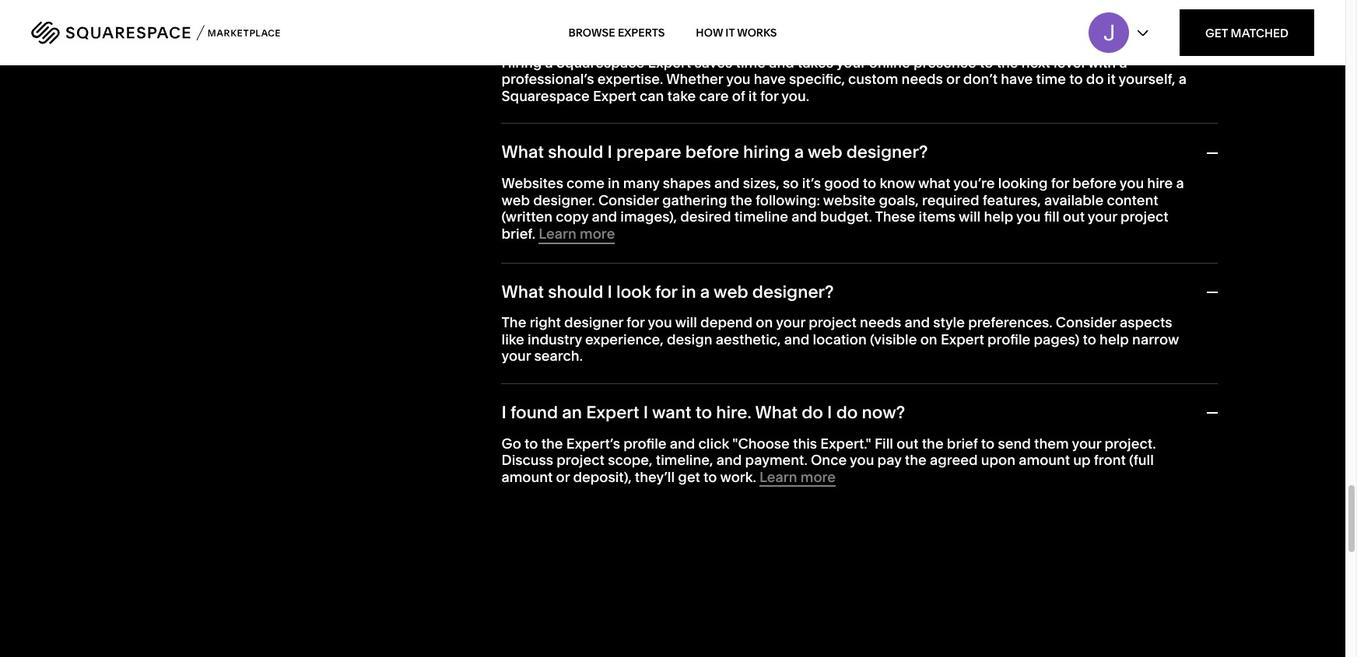 Task type: vqa. For each thing, say whether or not it's contained in the screenshot.
top out
yes



Task type: describe. For each thing, give the bounding box(es) containing it.
hiring
[[744, 142, 791, 163]]

i left look
[[608, 282, 613, 303]]

more for what should i prepare before hiring a web designer?
[[580, 225, 615, 243]]

look
[[617, 282, 652, 303]]

your inside hiring a squarespace expert saves time and takes your online presence to the next level with a professional's expertise. whether you have specific, custom needs or don't have time to do it yourself, a squarespace expert can take care of it for you.
[[837, 53, 866, 71]]

for inside hiring a squarespace expert saves time and takes your online presence to the next level with a professional's expertise. whether you have specific, custom needs or don't have time to do it yourself, a squarespace expert can take care of it for you.
[[761, 87, 779, 105]]

0 horizontal spatial on
[[756, 314, 773, 332]]

to inside the right designer for you will depend on your project needs and style preferences. consider aspects like industry experience, design aesthetic, and location (visible on expert profile pages) to help narrow your search.
[[1083, 331, 1097, 349]]

project.
[[1105, 435, 1157, 453]]

a right hiring
[[545, 53, 553, 71]]

good
[[825, 175, 860, 192]]

upon
[[982, 452, 1016, 470]]

prepare
[[617, 142, 682, 163]]

why
[[502, 21, 537, 42]]

shapes
[[663, 175, 711, 192]]

looking
[[999, 175, 1048, 192]]

why should i hire a web designer for my project?
[[502, 21, 896, 42]]

(full
[[1130, 452, 1155, 470]]

"choose
[[733, 435, 790, 453]]

(written
[[502, 208, 553, 226]]

many
[[624, 175, 660, 192]]

it's
[[802, 175, 821, 192]]

get matched link
[[1180, 9, 1315, 56]]

designer inside button
[[697, 21, 770, 42]]

get
[[1206, 25, 1229, 40]]

take
[[668, 87, 696, 105]]

right
[[530, 314, 561, 332]]

get
[[678, 469, 701, 487]]

do inside hiring a squarespace expert saves time and takes your online presence to the next level with a professional's expertise. whether you have specific, custom needs or don't have time to do it yourself, a squarespace expert can take care of it for you.
[[1087, 70, 1105, 88]]

expertise.
[[598, 70, 664, 88]]

will inside the right designer for you will depend on your project needs and style preferences. consider aspects like industry experience, design aesthetic, and location (visible on expert profile pages) to help narrow your search.
[[676, 314, 698, 332]]

my
[[800, 21, 824, 42]]

to inside websites come in many shapes and sizes, so it's good to know what you're looking for before you hire a web designer. consider gathering the following: website goals, required features, available content (written copy and images), desired timeline and budget. these items will help you fill out your project brief.
[[863, 175, 877, 192]]

what
[[919, 175, 951, 192]]

what should i prepare before hiring a web designer?
[[502, 142, 929, 163]]

budget.
[[821, 208, 873, 226]]

items
[[919, 208, 956, 226]]

gathering
[[663, 191, 728, 209]]

learn for what should i prepare before hiring a web designer?
[[539, 225, 577, 243]]

i inside "button"
[[608, 142, 613, 163]]

learn for i found an expert i want to hire. what do i do now?
[[760, 469, 798, 487]]

browse experts
[[569, 26, 665, 40]]

up
[[1074, 452, 1091, 470]]

presence
[[914, 53, 977, 71]]

what should i look for in a web designer? button
[[502, 282, 1218, 303]]

in inside websites come in many shapes and sizes, so it's good to know what you're looking for before you hire a web designer. consider gathering the following: website goals, required features, available content (written copy and images), desired timeline and budget. these items will help you fill out your project brief.
[[608, 175, 620, 192]]

or inside "go to the expert's profile and click "choose this expert." fill out the brief to send them your project. discuss project scope, timeline, and payment. once you pay the agreed upon amount up front (full amount or deposit), they'll get to work."
[[556, 469, 570, 487]]

should for prepare
[[548, 142, 604, 163]]

once
[[811, 452, 847, 470]]

found
[[511, 403, 558, 424]]

experience,
[[585, 331, 664, 349]]

0 horizontal spatial time
[[736, 53, 766, 71]]

2 have from the left
[[1002, 70, 1034, 88]]

want
[[652, 403, 692, 424]]

brief.
[[502, 225, 536, 243]]

expert left can
[[593, 87, 637, 105]]

payment.
[[746, 452, 808, 470]]

get matched
[[1206, 25, 1289, 40]]

aesthetic,
[[716, 331, 781, 349]]

expert up take
[[648, 53, 692, 71]]

go
[[502, 435, 522, 453]]

browse experts link
[[569, 11, 665, 55]]

a right yourself,
[[1179, 70, 1187, 88]]

and inside hiring a squarespace expert saves time and takes your online presence to the next level with a professional's expertise. whether you have specific, custom needs or don't have time to do it yourself, a squarespace expert can take care of it for you.
[[769, 53, 795, 71]]

hiring a squarespace expert saves time and takes your online presence to the next level with a professional's expertise. whether you have specific, custom needs or don't have time to do it yourself, a squarespace expert can take care of it for you.
[[502, 53, 1187, 105]]

online
[[870, 53, 911, 71]]

specific,
[[790, 70, 846, 88]]

2 vertical spatial what
[[756, 403, 798, 424]]

a inside "button"
[[795, 142, 804, 163]]

agreed
[[930, 452, 978, 470]]

needs inside the right designer for you will depend on your project needs and style preferences. consider aspects like industry experience, design aesthetic, and location (visible on expert profile pages) to help narrow your search.
[[860, 314, 902, 332]]

you inside "go to the expert's profile and click "choose this expert." fill out the brief to send them your project. discuss project scope, timeline, and payment. once you pay the agreed upon amount up front (full amount or deposit), they'll get to work."
[[850, 452, 875, 470]]

the left brief
[[922, 435, 944, 453]]

the inside hiring a squarespace expert saves time and takes your online presence to the next level with a professional's expertise. whether you have specific, custom needs or don't have time to do it yourself, a squarespace expert can take care of it for you.
[[997, 53, 1019, 71]]

an
[[562, 403, 582, 424]]

should for hire
[[541, 21, 597, 42]]

for inside the right designer for you will depend on your project needs and style preferences. consider aspects like industry experience, design aesthetic, and location (visible on expert profile pages) to help narrow your search.
[[627, 314, 645, 332]]

come
[[567, 175, 605, 192]]

you left fill on the top
[[1017, 208, 1041, 226]]

what should i look for in a web designer?
[[502, 282, 834, 303]]

these
[[875, 208, 916, 226]]

how it works
[[696, 26, 777, 40]]

send
[[999, 435, 1032, 453]]

following:
[[756, 191, 821, 209]]

narrow
[[1133, 331, 1180, 349]]

level
[[1054, 53, 1086, 71]]

pages)
[[1034, 331, 1080, 349]]

takes
[[798, 53, 834, 71]]

available
[[1045, 191, 1104, 209]]

browse
[[569, 26, 616, 40]]

aspects
[[1120, 314, 1173, 332]]

profile inside the right designer for you will depend on your project needs and style preferences. consider aspects like industry experience, design aesthetic, and location (visible on expert profile pages) to help narrow your search.
[[988, 331, 1031, 349]]

with
[[1089, 53, 1117, 71]]

your inside "go to the expert's profile and click "choose this expert." fill out the brief to send them your project. discuss project scope, timeline, and payment. once you pay the agreed upon amount up front (full amount or deposit), they'll get to work."
[[1073, 435, 1102, 453]]

the inside websites come in many shapes and sizes, so it's good to know what you're looking for before you hire a web designer. consider gathering the following: website goals, required features, available content (written copy and images), desired timeline and budget. these items will help you fill out your project brief.
[[731, 191, 753, 209]]

web inside websites come in many shapes and sizes, so it's good to know what you're looking for before you hire a web designer. consider gathering the following: website goals, required features, available content (written copy and images), desired timeline and budget. these items will help you fill out your project brief.
[[502, 191, 530, 209]]

don't
[[964, 70, 998, 88]]

timeline
[[735, 208, 789, 226]]

to right 'presence' at right top
[[980, 53, 994, 71]]

and down the it's
[[792, 208, 817, 226]]

yourself,
[[1119, 70, 1176, 88]]

saves
[[695, 53, 733, 71]]

what for what should i look for in a web designer?
[[502, 282, 544, 303]]

what for what should i prepare before hiring a web designer?
[[502, 142, 544, 163]]

profile inside "go to the expert's profile and click "choose this expert." fill out the brief to send them your project. discuss project scope, timeline, and payment. once you pay the agreed upon amount up front (full amount or deposit), they'll get to work."
[[624, 435, 667, 453]]

consider inside the right designer for you will depend on your project needs and style preferences. consider aspects like industry experience, design aesthetic, and location (visible on expert profile pages) to help narrow your search.
[[1056, 314, 1117, 332]]

expert's
[[567, 435, 621, 453]]

a right with
[[1120, 53, 1128, 71]]

squarespace marketplace image
[[31, 21, 280, 44]]

industry
[[528, 331, 582, 349]]

they'll
[[635, 469, 675, 487]]

copy
[[556, 208, 589, 226]]

needs inside hiring a squarespace expert saves time and takes your online presence to the next level with a professional's expertise. whether you have specific, custom needs or don't have time to do it yourself, a squarespace expert can take care of it for you.
[[902, 70, 944, 88]]

designer.
[[534, 191, 595, 209]]

out inside websites come in many shapes and sizes, so it's good to know what you're looking for before you hire a web designer. consider gathering the following: website goals, required features, available content (written copy and images), desired timeline and budget. these items will help you fill out your project brief.
[[1063, 208, 1085, 226]]

matched
[[1231, 25, 1289, 40]]

should for look
[[548, 282, 604, 303]]

or inside hiring a squarespace expert saves time and takes your online presence to the next level with a professional's expertise. whether you have specific, custom needs or don't have time to do it yourself, a squarespace expert can take care of it for you.
[[947, 70, 961, 88]]

go to the expert's profile and click "choose this expert." fill out the brief to send them your project. discuss project scope, timeline, and payment. once you pay the agreed upon amount up front (full amount or deposit), they'll get to work.
[[502, 435, 1157, 487]]

goals,
[[879, 191, 919, 209]]

your left location
[[776, 314, 806, 332]]

the
[[502, 314, 527, 332]]

brief
[[947, 435, 978, 453]]



Task type: locate. For each thing, give the bounding box(es) containing it.
or left don't at top
[[947, 70, 961, 88]]

what up ""choose"
[[756, 403, 798, 424]]

more for i found an expert i want to hire. what do i do now?
[[801, 469, 836, 487]]

1 vertical spatial consider
[[1056, 314, 1117, 332]]

timeline,
[[656, 452, 714, 470]]

content
[[1108, 191, 1159, 209]]

squarespace
[[557, 53, 645, 71], [502, 87, 590, 105]]

needs right custom
[[902, 70, 944, 88]]

for left my
[[774, 21, 796, 42]]

learn more link
[[539, 225, 615, 244], [760, 469, 836, 488]]

it
[[726, 26, 735, 40]]

1 vertical spatial learn more link
[[760, 469, 836, 488]]

project inside "go to the expert's profile and click "choose this expert." fill out the brief to send them your project. discuss project scope, timeline, and payment. once you pay the agreed upon amount up front (full amount or deposit), they'll get to work."
[[557, 452, 605, 470]]

like
[[502, 331, 525, 349]]

how it works link
[[696, 11, 777, 55]]

you're
[[954, 175, 996, 192]]

more down designer.
[[580, 225, 615, 243]]

0 horizontal spatial designer?
[[753, 282, 834, 303]]

your down why should i hire a web designer for my project? button
[[837, 53, 866, 71]]

hire inside websites come in many shapes and sizes, so it's good to know what you're looking for before you hire a web designer. consider gathering the following: website goals, required features, available content (written copy and images), desired timeline and budget. these items will help you fill out your project brief.
[[1148, 175, 1174, 192]]

features,
[[983, 191, 1042, 209]]

for right look
[[656, 282, 678, 303]]

out inside "go to the expert's profile and click "choose this expert." fill out the brief to send them your project. discuss project scope, timeline, and payment. once you pay the agreed upon amount up front (full amount or deposit), they'll get to work."
[[897, 435, 919, 453]]

learn more link down designer.
[[539, 225, 615, 244]]

sizes,
[[743, 175, 780, 192]]

0 horizontal spatial do
[[802, 403, 824, 424]]

hire inside button
[[610, 21, 641, 42]]

professional's
[[502, 70, 595, 88]]

project?
[[828, 21, 896, 42]]

learn more link for i found an expert i want to hire. what do i do now?
[[760, 469, 836, 488]]

will down what should i look for in a web designer?
[[676, 314, 698, 332]]

project down an
[[557, 452, 605, 470]]

i found an expert i want to hire. what do i do now?
[[502, 403, 906, 424]]

click
[[699, 435, 730, 453]]

on right depend
[[756, 314, 773, 332]]

1 horizontal spatial out
[[1063, 208, 1085, 226]]

before up shapes
[[686, 142, 740, 163]]

work.
[[721, 469, 757, 487]]

1 vertical spatial hire
[[1148, 175, 1174, 192]]

should inside "button"
[[548, 142, 604, 163]]

1 horizontal spatial learn more link
[[760, 469, 836, 488]]

1 horizontal spatial before
[[1073, 175, 1117, 192]]

designer? for what should i look for in a web designer?
[[753, 282, 834, 303]]

time
[[736, 53, 766, 71], [1037, 70, 1067, 88]]

0 vertical spatial needs
[[902, 70, 944, 88]]

project inside the right designer for you will depend on your project needs and style preferences. consider aspects like industry experience, design aesthetic, and location (visible on expert profile pages) to help narrow your search.
[[809, 314, 857, 332]]

learn more for i found an expert i want to hire. what do i do now?
[[760, 469, 836, 487]]

to right good
[[863, 175, 877, 192]]

out right fill on the top
[[1063, 208, 1085, 226]]

1 vertical spatial what
[[502, 282, 544, 303]]

your right fill on the top
[[1088, 208, 1118, 226]]

expert inside button
[[586, 403, 640, 424]]

and left style
[[905, 314, 931, 332]]

2 vertical spatial project
[[557, 452, 605, 470]]

0 vertical spatial squarespace
[[557, 53, 645, 71]]

why should i hire a web designer for my project? button
[[502, 21, 1218, 42]]

profile up they'll
[[624, 435, 667, 453]]

project
[[1121, 208, 1169, 226], [809, 314, 857, 332], [557, 452, 605, 470]]

project right the 'available'
[[1121, 208, 1169, 226]]

you inside the right designer for you will depend on your project needs and style preferences. consider aspects like industry experience, design aesthetic, and location (visible on expert profile pages) to help narrow your search.
[[648, 314, 673, 332]]

1 horizontal spatial in
[[682, 282, 697, 303]]

depend
[[701, 314, 753, 332]]

0 horizontal spatial designer
[[565, 314, 624, 332]]

of
[[732, 87, 746, 105]]

for down look
[[627, 314, 645, 332]]

your inside websites come in many shapes and sizes, so it's good to know what you're looking for before you hire a web designer. consider gathering the following: website goals, required features, available content (written copy and images), desired timeline and budget. these items will help you fill out your project brief.
[[1088, 208, 1118, 226]]

style
[[934, 314, 966, 332]]

0 horizontal spatial in
[[608, 175, 620, 192]]

for
[[774, 21, 796, 42], [761, 87, 779, 105], [1052, 175, 1070, 192], [656, 282, 678, 303], [627, 314, 645, 332]]

help left 'narrow'
[[1100, 331, 1130, 349]]

to right get on the bottom of page
[[704, 469, 718, 487]]

you inside hiring a squarespace expert saves time and takes your online presence to the next level with a professional's expertise. whether you have specific, custom needs or don't have time to do it yourself, a squarespace expert can take care of it for you.
[[727, 70, 751, 88]]

i up expert."
[[828, 403, 833, 424]]

designer? inside "button"
[[847, 142, 929, 163]]

1 horizontal spatial do
[[837, 403, 858, 424]]

needs down what should i look for in a web designer? button
[[860, 314, 902, 332]]

1 vertical spatial more
[[801, 469, 836, 487]]

out right fill
[[897, 435, 919, 453]]

i left experts
[[601, 21, 606, 42]]

now?
[[862, 403, 906, 424]]

0 vertical spatial what
[[502, 142, 544, 163]]

i left prepare at the top of page
[[608, 142, 613, 163]]

1 vertical spatial will
[[676, 314, 698, 332]]

the
[[997, 53, 1019, 71], [731, 191, 753, 209], [542, 435, 563, 453], [922, 435, 944, 453], [905, 452, 927, 470]]

on
[[756, 314, 773, 332], [921, 331, 938, 349]]

needs
[[902, 70, 944, 88], [860, 314, 902, 332]]

0 vertical spatial designer
[[697, 21, 770, 42]]

should right why on the left top of the page
[[541, 21, 597, 42]]

0 horizontal spatial consider
[[599, 191, 659, 209]]

help
[[985, 208, 1014, 226], [1100, 331, 1130, 349]]

0 horizontal spatial or
[[556, 469, 570, 487]]

what up the
[[502, 282, 544, 303]]

1 vertical spatial or
[[556, 469, 570, 487]]

to left with
[[1070, 70, 1084, 88]]

profile left pages)
[[988, 331, 1031, 349]]

1 horizontal spatial will
[[959, 208, 981, 226]]

custom
[[849, 70, 899, 88]]

0 vertical spatial designer?
[[847, 142, 929, 163]]

a right content at the top right
[[1177, 175, 1185, 192]]

1 vertical spatial project
[[809, 314, 857, 332]]

required
[[923, 191, 980, 209]]

expert up expert's
[[586, 403, 640, 424]]

in up "design" at the bottom of the page
[[682, 282, 697, 303]]

1 horizontal spatial amount
[[1019, 452, 1071, 470]]

designer? for what should i prepare before hiring a web designer?
[[847, 142, 929, 163]]

your down the
[[502, 348, 531, 366]]

for up fill on the top
[[1052, 175, 1070, 192]]

and down "what should i prepare before hiring a web designer?"
[[715, 175, 740, 192]]

a up expertise.
[[645, 21, 655, 42]]

expert inside the right designer for you will depend on your project needs and style preferences. consider aspects like industry experience, design aesthetic, and location (visible on expert profile pages) to help narrow your search.
[[941, 331, 985, 349]]

0 vertical spatial learn more link
[[539, 225, 615, 244]]

to right brief
[[982, 435, 995, 453]]

the left next
[[997, 53, 1019, 71]]

the right designer for you will depend on your project needs and style preferences. consider aspects like industry experience, design aesthetic, and location (visible on expert profile pages) to help narrow your search.
[[502, 314, 1180, 366]]

consider down prepare at the top of page
[[599, 191, 659, 209]]

to inside button
[[696, 403, 712, 424]]

1 horizontal spatial on
[[921, 331, 938, 349]]

amount left up
[[1019, 452, 1071, 470]]

squarespace down hiring
[[502, 87, 590, 105]]

0 vertical spatial hire
[[610, 21, 641, 42]]

1 horizontal spatial learn more
[[760, 469, 836, 487]]

learn more
[[539, 225, 615, 243], [760, 469, 836, 487]]

0 horizontal spatial amount
[[502, 469, 553, 487]]

deposit),
[[573, 469, 632, 487]]

before right "looking"
[[1073, 175, 1117, 192]]

and left click
[[670, 435, 696, 453]]

and right get on the bottom of page
[[717, 452, 742, 470]]

front
[[1095, 452, 1127, 470]]

know
[[880, 175, 916, 192]]

1 vertical spatial help
[[1100, 331, 1130, 349]]

have right don't at top
[[1002, 70, 1034, 88]]

2 horizontal spatial do
[[1087, 70, 1105, 88]]

have
[[754, 70, 786, 88], [1002, 70, 1034, 88]]

them
[[1035, 435, 1070, 453]]

and right copy
[[592, 208, 618, 226]]

0 vertical spatial learn more
[[539, 225, 615, 243]]

1 horizontal spatial learn
[[760, 469, 798, 487]]

0 horizontal spatial before
[[686, 142, 740, 163]]

hire.
[[716, 403, 752, 424]]

0 vertical spatial out
[[1063, 208, 1085, 226]]

it right of
[[749, 87, 757, 105]]

0 horizontal spatial have
[[754, 70, 786, 88]]

1 vertical spatial squarespace
[[502, 87, 590, 105]]

0 vertical spatial profile
[[988, 331, 1031, 349]]

1 horizontal spatial have
[[1002, 70, 1034, 88]]

1 horizontal spatial or
[[947, 70, 961, 88]]

a
[[645, 21, 655, 42], [545, 53, 553, 71], [1120, 53, 1128, 71], [1179, 70, 1187, 88], [795, 142, 804, 163], [1177, 175, 1185, 192], [701, 282, 710, 303]]

the down found
[[542, 435, 563, 453]]

discuss
[[502, 452, 554, 470]]

1 horizontal spatial consider
[[1056, 314, 1117, 332]]

1 vertical spatial learn more
[[760, 469, 836, 487]]

care
[[700, 87, 729, 105]]

0 vertical spatial in
[[608, 175, 620, 192]]

and left location
[[785, 331, 810, 349]]

1 horizontal spatial more
[[801, 469, 836, 487]]

web left the how
[[659, 21, 693, 42]]

to right pages)
[[1083, 331, 1097, 349]]

time left with
[[1037, 70, 1067, 88]]

design
[[667, 331, 713, 349]]

1 have from the left
[[754, 70, 786, 88]]

0 vertical spatial help
[[985, 208, 1014, 226]]

will
[[959, 208, 981, 226], [676, 314, 698, 332]]

more down this
[[801, 469, 836, 487]]

1 horizontal spatial designer?
[[847, 142, 929, 163]]

your
[[837, 53, 866, 71], [1088, 208, 1118, 226], [776, 314, 806, 332], [502, 348, 531, 366], [1073, 435, 1102, 453]]

learn more down designer.
[[539, 225, 615, 243]]

expert."
[[821, 435, 872, 453]]

do up this
[[802, 403, 824, 424]]

1 vertical spatial out
[[897, 435, 919, 453]]

1 vertical spatial needs
[[860, 314, 902, 332]]

what up websites
[[502, 142, 544, 163]]

expert right (visible
[[941, 331, 985, 349]]

0 horizontal spatial help
[[985, 208, 1014, 226]]

will inside websites come in many shapes and sizes, so it's good to know what you're looking for before you hire a web designer. consider gathering the following: website goals, required features, available content (written copy and images), desired timeline and budget. these items will help you fill out your project brief.
[[959, 208, 981, 226]]

1 vertical spatial designer
[[565, 314, 624, 332]]

0 horizontal spatial hire
[[610, 21, 641, 42]]

for left you.
[[761, 87, 779, 105]]

whether
[[667, 70, 724, 88]]

to left hire.
[[696, 403, 712, 424]]

1 horizontal spatial hire
[[1148, 175, 1174, 192]]

you down what should i look for in a web designer?
[[648, 314, 673, 332]]

in left many
[[608, 175, 620, 192]]

hiring
[[502, 53, 542, 71]]

i
[[601, 21, 606, 42], [608, 142, 613, 163], [608, 282, 613, 303], [502, 403, 507, 424], [644, 403, 649, 424], [828, 403, 833, 424]]

consider inside websites come in many shapes and sizes, so it's good to know what you're looking for before you hire a web designer. consider gathering the following: website goals, required features, available content (written copy and images), desired timeline and budget. these items will help you fill out your project brief.
[[599, 191, 659, 209]]

fill
[[1045, 208, 1060, 226]]

learn more down this
[[760, 469, 836, 487]]

0 horizontal spatial project
[[557, 452, 605, 470]]

in inside button
[[682, 282, 697, 303]]

2 horizontal spatial project
[[1121, 208, 1169, 226]]

a up depend
[[701, 282, 710, 303]]

1 vertical spatial learn
[[760, 469, 798, 487]]

should up "come"
[[548, 142, 604, 163]]

and left takes
[[769, 53, 795, 71]]

designer? inside button
[[753, 282, 834, 303]]

expert
[[648, 53, 692, 71], [593, 87, 637, 105], [941, 331, 985, 349], [586, 403, 640, 424]]

project inside websites come in many shapes and sizes, so it's good to know what you're looking for before you hire a web designer. consider gathering the following: website goals, required features, available content (written copy and images), desired timeline and budget. these items will help you fill out your project brief.
[[1121, 208, 1169, 226]]

0 horizontal spatial learn
[[539, 225, 577, 243]]

0 horizontal spatial it
[[749, 87, 757, 105]]

0 horizontal spatial more
[[580, 225, 615, 243]]

1 horizontal spatial designer
[[697, 21, 770, 42]]

fill
[[875, 435, 894, 453]]

0 horizontal spatial out
[[897, 435, 919, 453]]

for inside websites come in many shapes and sizes, so it's good to know what you're looking for before you hire a web designer. consider gathering the following: website goals, required features, available content (written copy and images), desired timeline and budget. these items will help you fill out your project brief.
[[1052, 175, 1070, 192]]

learn more for what should i prepare before hiring a web designer?
[[539, 225, 615, 243]]

experts
[[618, 26, 665, 40]]

learn more link for what should i prepare before hiring a web designer?
[[539, 225, 615, 244]]

learn down ""choose"
[[760, 469, 798, 487]]

do up expert."
[[837, 403, 858, 424]]

scope,
[[608, 452, 653, 470]]

you.
[[782, 87, 810, 105]]

amount down go
[[502, 469, 553, 487]]

do right level on the top right of page
[[1087, 70, 1105, 88]]

before inside "button"
[[686, 142, 740, 163]]

works
[[737, 26, 777, 40]]

and
[[769, 53, 795, 71], [715, 175, 740, 192], [592, 208, 618, 226], [792, 208, 817, 226], [905, 314, 931, 332], [785, 331, 810, 349], [670, 435, 696, 453], [717, 452, 742, 470]]

1 vertical spatial should
[[548, 142, 604, 163]]

profile
[[988, 331, 1031, 349], [624, 435, 667, 453]]

should up right
[[548, 282, 604, 303]]

0 vertical spatial project
[[1121, 208, 1169, 226]]

i left want in the bottom of the page
[[644, 403, 649, 424]]

1 vertical spatial designer?
[[753, 282, 834, 303]]

the right pay at the bottom of the page
[[905, 452, 927, 470]]

0 vertical spatial should
[[541, 21, 597, 42]]

have right of
[[754, 70, 786, 88]]

consider left aspects
[[1056, 314, 1117, 332]]

so
[[783, 175, 799, 192]]

0 vertical spatial more
[[580, 225, 615, 243]]

0 horizontal spatial profile
[[624, 435, 667, 453]]

1 horizontal spatial profile
[[988, 331, 1031, 349]]

0 vertical spatial consider
[[599, 191, 659, 209]]

0 horizontal spatial learn more link
[[539, 225, 615, 244]]

1 horizontal spatial it
[[1108, 70, 1116, 88]]

1 horizontal spatial help
[[1100, 331, 1130, 349]]

2 vertical spatial should
[[548, 282, 604, 303]]

you left pay at the bottom of the page
[[850, 452, 875, 470]]

web inside "button"
[[808, 142, 843, 163]]

out
[[1063, 208, 1085, 226], [897, 435, 919, 453]]

0 horizontal spatial learn more
[[539, 225, 615, 243]]

amount
[[1019, 452, 1071, 470], [502, 469, 553, 487]]

next
[[1022, 53, 1051, 71]]

1 vertical spatial in
[[682, 282, 697, 303]]

squarespace down browse
[[557, 53, 645, 71]]

0 vertical spatial or
[[947, 70, 961, 88]]

help inside the right designer for you will depend on your project needs and style preferences. consider aspects like industry experience, design aesthetic, and location (visible on expert profile pages) to help narrow your search.
[[1100, 331, 1130, 349]]

designer? up aesthetic,
[[753, 282, 834, 303]]

web
[[659, 21, 693, 42], [808, 142, 843, 163], [502, 191, 530, 209], [714, 282, 749, 303]]

can
[[640, 87, 664, 105]]

how
[[696, 26, 723, 40]]

you right the 'available'
[[1120, 175, 1145, 192]]

web up the it's
[[808, 142, 843, 163]]

location
[[813, 331, 867, 349]]

help down "looking"
[[985, 208, 1014, 226]]

help inside websites come in many shapes and sizes, so it's good to know what you're looking for before you hire a web designer. consider gathering the following: website goals, required features, available content (written copy and images), desired timeline and budget. these items will help you fill out your project brief.
[[985, 208, 1014, 226]]

0 vertical spatial learn
[[539, 225, 577, 243]]

web up brief.
[[502, 191, 530, 209]]

what inside "button"
[[502, 142, 544, 163]]

designer inside the right designer for you will depend on your project needs and style preferences. consider aspects like industry experience, design aesthetic, and location (visible on expert profile pages) to help narrow your search.
[[565, 314, 624, 332]]

web up depend
[[714, 282, 749, 303]]

a inside websites come in many shapes and sizes, so it's good to know what you're looking for before you hire a web designer. consider gathering the following: website goals, required features, available content (written copy and images), desired timeline and budget. these items will help you fill out your project brief.
[[1177, 175, 1185, 192]]

you right whether
[[727, 70, 751, 88]]

1 vertical spatial before
[[1073, 175, 1117, 192]]

learn more link down this
[[760, 469, 836, 488]]

0 vertical spatial will
[[959, 208, 981, 226]]

0 horizontal spatial will
[[676, 314, 698, 332]]

0 vertical spatial before
[[686, 142, 740, 163]]

(visible
[[870, 331, 918, 349]]

to right go
[[525, 435, 538, 453]]

1 vertical spatial profile
[[624, 435, 667, 453]]

1 horizontal spatial project
[[809, 314, 857, 332]]

desired
[[681, 208, 732, 226]]

a up so
[[795, 142, 804, 163]]

i left found
[[502, 403, 507, 424]]

learn
[[539, 225, 577, 243], [760, 469, 798, 487]]

designer?
[[847, 142, 929, 163], [753, 282, 834, 303]]

on right (visible
[[921, 331, 938, 349]]

do
[[1087, 70, 1105, 88], [802, 403, 824, 424], [837, 403, 858, 424]]

project down what should i look for in a web designer? button
[[809, 314, 857, 332]]

i found an expert i want to hire. what do i do now? button
[[502, 403, 1218, 424]]

will right items
[[959, 208, 981, 226]]

1 horizontal spatial time
[[1037, 70, 1067, 88]]

to
[[980, 53, 994, 71], [1070, 70, 1084, 88], [863, 175, 877, 192], [1083, 331, 1097, 349], [696, 403, 712, 424], [525, 435, 538, 453], [982, 435, 995, 453], [704, 469, 718, 487]]

designer? up know
[[847, 142, 929, 163]]

before inside websites come in many shapes and sizes, so it's good to know what you're looking for before you hire a web designer. consider gathering the following: website goals, required features, available content (written copy and images), desired timeline and budget. these items will help you fill out your project brief.
[[1073, 175, 1117, 192]]



